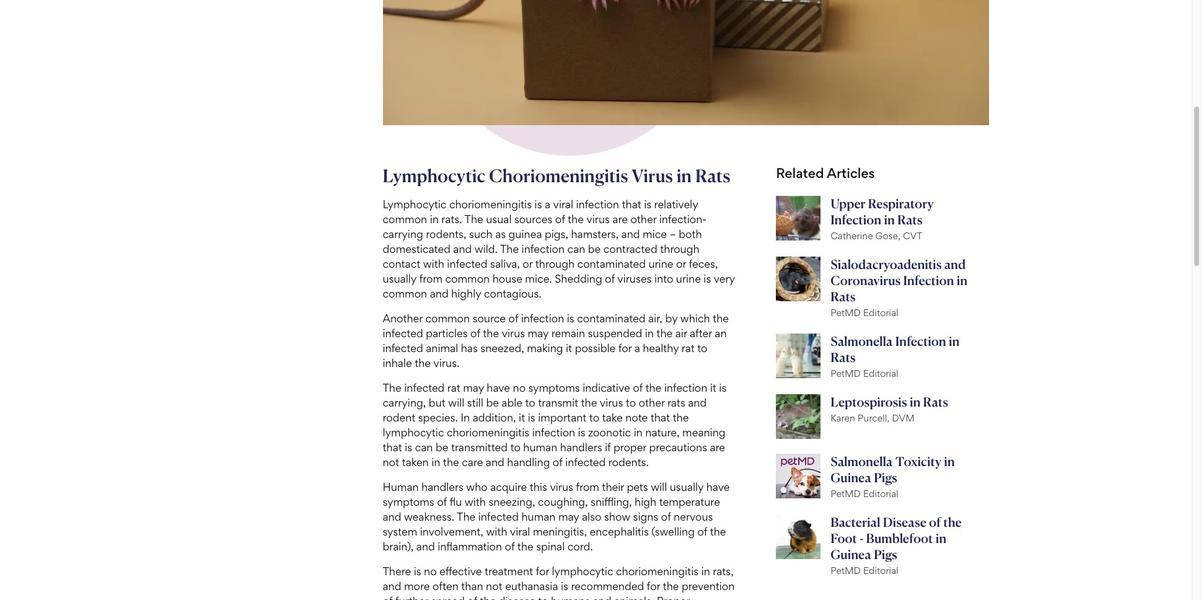 Task type: vqa. For each thing, say whether or not it's contained in the screenshot.
infection within the Another common source of infection is contaminated air, by which the infected particles of the virus may remain suspended in the air after an infected animal has sneezed, making it possible for a healthy rat to inhale the virus.
yes



Task type: describe. For each thing, give the bounding box(es) containing it.
may inside another common source of infection is contaminated air, by which the infected particles of the virus may remain suspended in the air after an infected animal has sneezed, making it possible for a healthy rat to inhale the virus.
[[528, 327, 549, 340]]

pigs,
[[545, 228, 569, 241]]

related articles
[[777, 165, 875, 181]]

flu
[[450, 495, 462, 508]]

are inside lymphocytic choriomeningitis is a viral infection that is relatively common in rats. the usual sources of the virus are other infection- carrying rodents, such as guinea pigs, hamsters, and mice – both domesticated and wild. the infection can be contracted through contact with infected saliva, or through contaminated urine or feces, usually from common house mice. shedding of viruses into urine is very common and highly contagious.
[[613, 213, 628, 226]]

remain
[[552, 327, 585, 340]]

is left relatively
[[644, 198, 652, 211]]

has
[[461, 342, 478, 355]]

meningitis,
[[533, 525, 587, 538]]

other inside lymphocytic choriomeningitis is a viral infection that is relatively common in rats. the usual sources of the virus are other infection- carrying rodents, such as guinea pigs, hamsters, and mice – both domesticated and wild. the infection can be contracted through contact with infected saliva, or through contaminated urine or feces, usually from common house mice. shedding of viruses into urine is very common and highly contagious.
[[631, 213, 657, 226]]

to right able
[[526, 396, 536, 409]]

rodent
[[383, 411, 416, 424]]

bacterial disease of the foot - bumblefoot in guinea pigs petmd editorial
[[831, 515, 962, 577]]

the up an
[[713, 312, 729, 325]]

wild.
[[475, 242, 498, 255]]

petmd inside bacterial disease of the foot - bumblefoot in guinea pigs petmd editorial
[[831, 565, 861, 577]]

infected up inhale
[[383, 342, 423, 355]]

2 or from the left
[[677, 257, 687, 270]]

lymphocytic for lymphocytic choriomeningitis is a viral infection that is relatively common in rats. the usual sources of the virus are other infection- carrying rodents, such as guinea pigs, hamsters, and mice – both domesticated and wild. the infection can be contracted through contact with infected saliva, or through contaminated urine or feces, usually from common house mice. shedding of viruses into urine is very common and highly contagious.
[[383, 198, 447, 211]]

show
[[605, 510, 631, 523]]

is up more
[[414, 565, 421, 578]]

is up humans
[[561, 580, 569, 593]]

inhale
[[383, 357, 412, 370]]

1 vertical spatial urine
[[676, 272, 701, 285]]

to left take
[[590, 411, 600, 424]]

into
[[655, 272, 674, 285]]

choriomeningitis inside the infected rat may have no symptoms indicative of the infection it is carrying, but will still be able to transmit the virus to other rats and rodent species. in addition, it is important to take note that the lymphocytic choriomeningitis infection is zoonotic in nature, meaning that is can be transmitted to human handlers if proper precautions are not taken in the care and handling of infected rodents.
[[447, 426, 530, 439]]

is up meaning
[[720, 381, 727, 394]]

1 horizontal spatial be
[[486, 396, 499, 409]]

encephalitis
[[590, 525, 649, 538]]

choriomeningitis inside the there is no effective treatment for lymphocytic choriomeningitis in rats, and more often than not euthanasia is recommended for the prevention of further spread of the disease to humans and animals. prop
[[616, 565, 699, 578]]

making
[[527, 342, 563, 355]]

of down nervous
[[698, 525, 708, 538]]

contagious.
[[484, 287, 542, 300]]

the left "care"
[[443, 456, 459, 469]]

inflammation
[[438, 540, 502, 553]]

respiratory
[[869, 196, 934, 211]]

of up has
[[471, 327, 480, 340]]

of right source
[[509, 312, 519, 325]]

but
[[429, 396, 446, 409]]

can inside lymphocytic choriomeningitis is a viral infection that is relatively common in rats. the usual sources of the virus are other infection- carrying rodents, such as guinea pigs, hamsters, and mice – both domesticated and wild. the infection can be contracted through contact with infected saliva, or through contaminated urine or feces, usually from common house mice. shedding of viruses into urine is very common and highly contagious.
[[568, 242, 586, 255]]

the down indicative
[[581, 396, 597, 409]]

system
[[383, 525, 418, 538]]

guinea inside bacterial disease of the foot - bumblefoot in guinea pigs petmd editorial
[[831, 547, 872, 562]]

recommended
[[571, 580, 644, 593]]

the down nervous
[[710, 525, 727, 538]]

guinea
[[509, 228, 542, 241]]

in inside 'upper respiratory infection in rats catherine gose, cvt'
[[885, 212, 895, 227]]

leptospirosis in rats karen purcell, dvm
[[831, 394, 949, 424]]

2 horizontal spatial it
[[711, 381, 717, 394]]

infection up hamsters,
[[576, 198, 620, 211]]

of left flu
[[437, 495, 447, 508]]

infection inside sialodacryoadenitis and coronavirus infection in rats petmd editorial
[[904, 273, 955, 288]]

the left virus.
[[415, 357, 431, 370]]

editorial inside salmonella toxicity in guinea pigs petmd editorial
[[864, 488, 899, 500]]

sialodacryoadenitis and coronavirus infection in rats petmd editorial
[[831, 257, 968, 319]]

human inside the infected rat may have no symptoms indicative of the infection it is carrying, but will still be able to transmit the virus to other rats and rodent species. in addition, it is important to take note that the lymphocytic choriomeningitis infection is zoonotic in nature, meaning that is can be transmitted to human handlers if proper precautions are not taken in the care and handling of infected rodents.
[[524, 441, 558, 454]]

symptoms inside the infected rat may have no symptoms indicative of the infection it is carrying, but will still be able to transmit the virus to other rats and rodent species. in addition, it is important to take note that the lymphocytic choriomeningitis infection is zoonotic in nature, meaning that is can be transmitted to human handlers if proper precautions are not taken in the care and handling of infected rodents.
[[529, 381, 580, 394]]

rats.
[[442, 213, 462, 226]]

the down source
[[483, 327, 499, 340]]

is down the important
[[578, 426, 586, 439]]

highly
[[452, 287, 482, 300]]

care
[[462, 456, 483, 469]]

proper
[[614, 441, 647, 454]]

is left the important
[[528, 411, 536, 424]]

may inside the infected rat may have no symptoms indicative of the infection it is carrying, but will still be able to transmit the virus to other rats and rodent species. in addition, it is important to take note that the lymphocytic choriomeningitis infection is zoonotic in nature, meaning that is can be transmitted to human handlers if proper precautions are not taken in the care and handling of infected rodents.
[[463, 381, 484, 394]]

lymphocytic choriomeningitis is a viral infection that is relatively common in rats. the usual sources of the virus are other infection- carrying rodents, such as guinea pigs, hamsters, and mice – both domesticated and wild. the infection can be contracted through contact with infected saliva, or through contaminated urine or feces, usually from common house mice. shedding of viruses into urine is very common and highly contagious.
[[383, 198, 735, 300]]

if
[[605, 441, 611, 454]]

infection down pigs,
[[522, 242, 565, 255]]

in inside another common source of infection is contaminated air, by which the infected particles of the virus may remain suspended in the air after an infected animal has sneezed, making it possible for a healthy rat to inhale the virus.
[[645, 327, 654, 340]]

of right 'handling'
[[553, 456, 563, 469]]

hamsters,
[[571, 228, 619, 241]]

carrying,
[[383, 396, 426, 409]]

virus
[[632, 165, 673, 187]]

not inside the there is no effective treatment for lymphocytic choriomeningitis in rats, and more often than not euthanasia is recommended for the prevention of further spread of the disease to humans and animals. prop
[[486, 580, 503, 593]]

virus inside the infected rat may have no symptoms indicative of the infection it is carrying, but will still be able to transmit the virus to other rats and rodent species. in addition, it is important to take note that the lymphocytic choriomeningitis infection is zoonotic in nature, meaning that is can be transmitted to human handlers if proper precautions are not taken in the care and handling of infected rodents.
[[600, 396, 623, 409]]

symptoms inside "human handlers who acquire this virus from their pets will usually have symptoms of flu with sneezing, coughing, sniffling, high temperature and weakness. the infected human may also show signs of nervous system involvement, with viral meningitis, encephalitis (swelling of the brain), and inflammation of the spinal cord."
[[383, 495, 435, 508]]

a inside lymphocytic choriomeningitis is a viral infection that is relatively common in rats. the usual sources of the virus are other infection- carrying rodents, such as guinea pigs, hamsters, and mice – both domesticated and wild. the infection can be contracted through contact with infected saliva, or through contaminated urine or feces, usually from common house mice. shedding of viruses into urine is very common and highly contagious.
[[545, 198, 551, 211]]

upper
[[831, 196, 866, 211]]

from inside "human handlers who acquire this virus from their pets will usually have symptoms of flu with sneezing, coughing, sniffling, high temperature and weakness. the infected human may also show signs of nervous system involvement, with viral meningitis, encephalitis (swelling of the brain), and inflammation of the spinal cord."
[[576, 481, 600, 494]]

dvm
[[893, 412, 915, 424]]

able
[[502, 396, 523, 409]]

leptospirosis
[[831, 394, 908, 410]]

articles
[[827, 165, 875, 181]]

infected down if
[[566, 456, 606, 469]]

infected inside lymphocytic choriomeningitis is a viral infection that is relatively common in rats. the usual sources of the virus are other infection- carrying rodents, such as guinea pigs, hamsters, and mice – both domesticated and wild. the infection can be contracted through contact with infected saliva, or through contaminated urine or feces, usually from common house mice. shedding of viruses into urine is very common and highly contagious.
[[447, 257, 488, 270]]

temperature
[[660, 495, 721, 508]]

1 vertical spatial through
[[536, 257, 575, 270]]

air
[[676, 327, 687, 340]]

coughing,
[[538, 495, 588, 508]]

0 vertical spatial through
[[661, 242, 700, 255]]

viral inside "human handlers who acquire this virus from their pets will usually have symptoms of flu with sneezing, coughing, sniffling, high temperature and weakness. the infected human may also show signs of nervous system involvement, with viral meningitis, encephalitis (swelling of the brain), and inflammation of the spinal cord."
[[510, 525, 531, 538]]

effective
[[440, 565, 482, 578]]

infection inside salmonella infection in rats petmd editorial
[[896, 334, 947, 349]]

contact
[[383, 257, 421, 270]]

petmd inside sialodacryoadenitis and coronavirus infection in rats petmd editorial
[[831, 307, 861, 319]]

take
[[603, 411, 623, 424]]

saliva,
[[491, 257, 520, 270]]

shedding
[[555, 272, 603, 285]]

high
[[635, 495, 657, 508]]

upper respiratory infection in rats catherine gose, cvt
[[831, 196, 934, 242]]

that inside lymphocytic choriomeningitis is a viral infection that is relatively common in rats. the usual sources of the virus are other infection- carrying rodents, such as guinea pigs, hamsters, and mice – both domesticated and wild. the infection can be contracted through contact with infected saliva, or through contaminated urine or feces, usually from common house mice. shedding of viruses into urine is very common and highly contagious.
[[622, 198, 642, 211]]

no inside the infected rat may have no symptoms indicative of the infection it is carrying, but will still be able to transmit the virus to other rats and rodent species. in addition, it is important to take note that the lymphocytic choriomeningitis infection is zoonotic in nature, meaning that is can be transmitted to human handlers if proper precautions are not taken in the care and handling of infected rodents.
[[513, 381, 526, 394]]

a inside another common source of infection is contaminated air, by which the infected particles of the virus may remain suspended in the air after an infected animal has sneezed, making it possible for a healthy rat to inhale the virus.
[[635, 342, 640, 355]]

of up (swelling
[[662, 510, 671, 523]]

sneezed,
[[481, 342, 524, 355]]

usually inside lymphocytic choriomeningitis is a viral infection that is relatively common in rats. the usual sources of the virus are other infection- carrying rodents, such as guinea pigs, hamsters, and mice – both domesticated and wild. the infection can be contracted through contact with infected saliva, or through contaminated urine or feces, usually from common house mice. shedding of viruses into urine is very common and highly contagious.
[[383, 272, 417, 285]]

catherine
[[831, 230, 874, 242]]

important
[[538, 411, 587, 424]]

infection down the important
[[532, 426, 576, 439]]

petmd inside salmonella infection in rats petmd editorial
[[831, 368, 861, 379]]

common up carrying
[[383, 213, 427, 226]]

bacterial
[[831, 515, 881, 530]]

it inside another common source of infection is contaminated air, by which the infected particles of the virus may remain suspended in the air after an infected animal has sneezed, making it possible for a healthy rat to inhale the virus.
[[566, 342, 573, 355]]

the up such
[[465, 213, 484, 226]]

rodents.
[[609, 456, 649, 469]]

taken
[[402, 456, 429, 469]]

are inside the infected rat may have no symptoms indicative of the infection it is carrying, but will still be able to transmit the virus to other rats and rodent species. in addition, it is important to take note that the lymphocytic choriomeningitis infection is zoonotic in nature, meaning that is can be transmitted to human handlers if proper precautions are not taken in the care and handling of infected rodents.
[[710, 441, 726, 454]]

disease
[[884, 515, 927, 530]]

in inside lymphocytic choriomeningitis is a viral infection that is relatively common in rats. the usual sources of the virus are other infection- carrying rodents, such as guinea pigs, hamsters, and mice – both domesticated and wild. the infection can be contracted through contact with infected saliva, or through contaminated urine or feces, usually from common house mice. shedding of viruses into urine is very common and highly contagious.
[[430, 213, 439, 226]]

very
[[714, 272, 735, 285]]

2 horizontal spatial that
[[651, 411, 670, 424]]

usually inside "human handlers who acquire this virus from their pets will usually have symptoms of flu with sneezing, coughing, sniffling, high temperature and weakness. the infected human may also show signs of nervous system involvement, with viral meningitis, encephalitis (swelling of the brain), and inflammation of the spinal cord."
[[670, 481, 704, 494]]

in inside sialodacryoadenitis and coronavirus infection in rats petmd editorial
[[957, 273, 968, 288]]

2 vertical spatial it
[[519, 411, 525, 424]]

is inside another common source of infection is contaminated air, by which the infected particles of the virus may remain suspended in the air after an infected animal has sneezed, making it possible for a healthy rat to inhale the virus.
[[567, 312, 575, 325]]

salmonella toxicity in guinea pigs petmd editorial
[[831, 454, 955, 500]]

to up 'handling'
[[511, 441, 521, 454]]

still
[[467, 396, 484, 409]]

not inside the infected rat may have no symptoms indicative of the infection it is carrying, but will still be able to transmit the virus to other rats and rodent species. in addition, it is important to take note that the lymphocytic choriomeningitis infection is zoonotic in nature, meaning that is can be transmitted to human handlers if proper precautions are not taken in the care and handling of infected rodents.
[[383, 456, 399, 469]]

toxicity
[[896, 454, 942, 469]]

(swelling
[[652, 525, 695, 538]]

infected down another
[[383, 327, 423, 340]]

the inside the infected rat may have no symptoms indicative of the infection it is carrying, but will still be able to transmit the virus to other rats and rodent species. in addition, it is important to take note that the lymphocytic choriomeningitis infection is zoonotic in nature, meaning that is can be transmitted to human handlers if proper precautions are not taken in the care and handling of infected rodents.
[[383, 381, 402, 394]]

0 horizontal spatial for
[[536, 565, 549, 578]]

0 horizontal spatial that
[[383, 441, 402, 454]]

such
[[469, 228, 493, 241]]

of left viruses
[[605, 272, 615, 285]]

rats
[[668, 396, 686, 409]]

an
[[715, 327, 727, 340]]

be inside lymphocytic choriomeningitis is a viral infection that is relatively common in rats. the usual sources of the virus are other infection- carrying rodents, such as guinea pigs, hamsters, and mice – both domesticated and wild. the infection can be contracted through contact with infected saliva, or through contaminated urine or feces, usually from common house mice. shedding of viruses into urine is very common and highly contagious.
[[588, 242, 601, 255]]

the inside bacterial disease of the foot - bumblefoot in guinea pigs petmd editorial
[[944, 515, 962, 530]]

choriomeningitis
[[489, 165, 629, 187]]

the left prevention
[[663, 580, 679, 593]]

note
[[626, 411, 648, 424]]

infected up but
[[404, 381, 445, 394]]

transmitted
[[451, 441, 508, 454]]

this
[[530, 481, 548, 494]]



Task type: locate. For each thing, give the bounding box(es) containing it.
infection down sialodacryoadenitis and coronavirus infection in rats petmd editorial
[[896, 334, 947, 349]]

in inside salmonella infection in rats petmd editorial
[[949, 334, 960, 349]]

1 guinea from the top
[[831, 470, 872, 486]]

handlers inside the infected rat may have no symptoms indicative of the infection it is carrying, but will still be able to transmit the virus to other rats and rodent species. in addition, it is important to take note that the lymphocytic choriomeningitis infection is zoonotic in nature, meaning that is can be transmitted to human handlers if proper precautions are not taken in the care and handling of infected rodents.
[[560, 441, 603, 454]]

rat down virus.
[[448, 381, 461, 394]]

rats inside leptospirosis in rats karen purcell, dvm
[[924, 394, 949, 410]]

rodents,
[[426, 228, 467, 241]]

and inside sialodacryoadenitis and coronavirus infection in rats petmd editorial
[[945, 257, 966, 272]]

may
[[528, 327, 549, 340], [463, 381, 484, 394], [559, 510, 580, 523]]

0 vertical spatial from
[[420, 272, 443, 285]]

0 horizontal spatial from
[[420, 272, 443, 285]]

0 horizontal spatial may
[[463, 381, 484, 394]]

for down suspended
[[619, 342, 632, 355]]

1 or from the left
[[523, 257, 533, 270]]

1 horizontal spatial have
[[707, 481, 730, 494]]

0 vertical spatial that
[[622, 198, 642, 211]]

0 vertical spatial not
[[383, 456, 399, 469]]

2 pigs from the top
[[875, 547, 898, 562]]

1 vertical spatial salmonella
[[831, 454, 893, 469]]

petmd down foot
[[831, 565, 861, 577]]

of up pigs,
[[556, 213, 565, 226]]

acquire
[[491, 481, 527, 494]]

in inside salmonella toxicity in guinea pigs petmd editorial
[[945, 454, 955, 469]]

contaminated
[[578, 257, 646, 270], [577, 312, 646, 325]]

2 lymphocytic from the top
[[383, 198, 447, 211]]

0 horizontal spatial symptoms
[[383, 495, 435, 508]]

rats up leptospirosis
[[831, 350, 856, 365]]

the up the note
[[646, 381, 662, 394]]

also
[[582, 510, 602, 523]]

editorial inside sialodacryoadenitis and coronavirus infection in rats petmd editorial
[[864, 307, 899, 319]]

1 horizontal spatial will
[[651, 481, 667, 494]]

salmonella for rats
[[831, 334, 893, 349]]

0 horizontal spatial handlers
[[422, 481, 464, 494]]

be down the species.
[[436, 441, 449, 454]]

from left "their"
[[576, 481, 600, 494]]

0 vertical spatial be
[[588, 242, 601, 255]]

1 vertical spatial it
[[711, 381, 717, 394]]

1 vertical spatial will
[[651, 481, 667, 494]]

further
[[395, 595, 429, 600]]

1 horizontal spatial urine
[[676, 272, 701, 285]]

human up meningitis,
[[522, 510, 556, 523]]

1 horizontal spatial usually
[[670, 481, 704, 494]]

the up hamsters,
[[568, 213, 584, 226]]

of inside bacterial disease of the foot - bumblefoot in guinea pigs petmd editorial
[[930, 515, 941, 530]]

infected down wild.
[[447, 257, 488, 270]]

will
[[449, 396, 465, 409], [651, 481, 667, 494]]

cvt
[[904, 230, 923, 242]]

infection up remain
[[521, 312, 564, 325]]

contaminated inside another common source of infection is contaminated air, by which the infected particles of the virus may remain suspended in the air after an infected animal has sneezed, making it possible for a healthy rat to inhale the virus.
[[577, 312, 646, 325]]

mice
[[643, 228, 667, 241]]

rat inside another common source of infection is contaminated air, by which the infected particles of the virus may remain suspended in the air after an infected animal has sneezed, making it possible for a healthy rat to inhale the virus.
[[682, 342, 695, 355]]

1 vertical spatial no
[[424, 565, 437, 578]]

1 vertical spatial lymphocytic
[[552, 565, 614, 578]]

1 vertical spatial may
[[463, 381, 484, 394]]

both
[[679, 228, 702, 241]]

2 vertical spatial may
[[559, 510, 580, 523]]

to up the note
[[626, 396, 636, 409]]

salmonella infection in rats petmd editorial
[[831, 334, 960, 379]]

rats,
[[713, 565, 734, 578]]

editorial inside bacterial disease of the foot - bumblefoot in guinea pigs petmd editorial
[[864, 565, 899, 577]]

rat inside the infected rat may have no symptoms indicative of the infection it is carrying, but will still be able to transmit the virus to other rats and rodent species. in addition, it is important to take note that the lymphocytic choriomeningitis infection is zoonotic in nature, meaning that is can be transmitted to human handlers if proper precautions are not taken in the care and handling of infected rodents.
[[448, 381, 461, 394]]

1 vertical spatial a
[[635, 342, 640, 355]]

can down hamsters,
[[568, 242, 586, 255]]

petmd up leptospirosis
[[831, 368, 861, 379]]

with down domesticated
[[423, 257, 445, 270]]

lymphocytic for lymphocytic choriomeningitis virus in rats
[[383, 165, 486, 187]]

for inside another common source of infection is contaminated air, by which the infected particles of the virus may remain suspended in the air after an infected animal has sneezed, making it possible for a healthy rat to inhale the virus.
[[619, 342, 632, 355]]

it
[[566, 342, 573, 355], [711, 381, 717, 394], [519, 411, 525, 424]]

1 contaminated from the top
[[578, 257, 646, 270]]

as
[[496, 228, 506, 241]]

possible
[[575, 342, 616, 355]]

lymphocytic down cord.
[[552, 565, 614, 578]]

treatment
[[485, 565, 533, 578]]

0 vertical spatial rat
[[682, 342, 695, 355]]

more
[[404, 580, 430, 593]]

rats inside salmonella infection in rats petmd editorial
[[831, 350, 856, 365]]

bumblefoot
[[867, 531, 934, 546]]

0 vertical spatial infection
[[831, 212, 882, 227]]

0 horizontal spatial viral
[[510, 525, 531, 538]]

be
[[588, 242, 601, 255], [486, 396, 499, 409], [436, 441, 449, 454]]

2 vertical spatial with
[[486, 525, 508, 538]]

another
[[383, 312, 423, 325]]

choriomeningitis
[[450, 198, 532, 211], [447, 426, 530, 439], [616, 565, 699, 578]]

4 editorial from the top
[[864, 565, 899, 577]]

lymphocytic inside the there is no effective treatment for lymphocytic choriomeningitis in rats, and more often than not euthanasia is recommended for the prevention of further spread of the disease to humans and animals. prop
[[552, 565, 614, 578]]

lymphocytic inside lymphocytic choriomeningitis is a viral infection that is relatively common in rats. the usual sources of the virus are other infection- carrying rodents, such as guinea pigs, hamsters, and mice – both domesticated and wild. the infection can be contracted through contact with infected saliva, or through contaminated urine or feces, usually from common house mice. shedding of viruses into urine is very common and highly contagious.
[[383, 198, 447, 211]]

0 vertical spatial viral
[[554, 198, 574, 211]]

no
[[513, 381, 526, 394], [424, 565, 437, 578]]

the up "healthy"
[[657, 327, 673, 340]]

0 horizontal spatial with
[[423, 257, 445, 270]]

coronavirus
[[831, 273, 901, 288]]

rats inside sialodacryoadenitis and coronavirus infection in rats petmd editorial
[[831, 289, 856, 304]]

1 vertical spatial handlers
[[422, 481, 464, 494]]

not down treatment
[[486, 580, 503, 593]]

have inside the infected rat may have no symptoms indicative of the infection it is carrying, but will still be able to transmit the virus to other rats and rodent species. in addition, it is important to take note that the lymphocytic choriomeningitis infection is zoonotic in nature, meaning that is can be transmitted to human handlers if proper precautions are not taken in the care and handling of infected rodents.
[[487, 381, 510, 394]]

pets
[[627, 481, 648, 494]]

common up highly
[[446, 272, 490, 285]]

2 vertical spatial for
[[647, 580, 661, 593]]

urine
[[649, 257, 674, 270], [676, 272, 701, 285]]

animals.
[[614, 595, 654, 600]]

viral down choriomeningitis
[[554, 198, 574, 211]]

is down feces,
[[704, 272, 712, 285]]

disease
[[499, 595, 536, 600]]

1 salmonella from the top
[[831, 334, 893, 349]]

rats up cvt
[[898, 212, 923, 227]]

karen
[[831, 412, 856, 424]]

will inside the infected rat may have no symptoms indicative of the infection it is carrying, but will still be able to transmit the virus to other rats and rodent species. in addition, it is important to take note that the lymphocytic choriomeningitis infection is zoonotic in nature, meaning that is can be transmitted to human handlers if proper precautions are not taken in the care and handling of infected rodents.
[[449, 396, 465, 409]]

0 vertical spatial have
[[487, 381, 510, 394]]

1 vertical spatial pigs
[[875, 547, 898, 562]]

is up taken
[[405, 441, 413, 454]]

handlers inside "human handlers who acquire this virus from their pets will usually have symptoms of flu with sneezing, coughing, sniffling, high temperature and weakness. the infected human may also show signs of nervous system involvement, with viral meningitis, encephalitis (swelling of the brain), and inflammation of the spinal cord."
[[422, 481, 464, 494]]

0 vertical spatial other
[[631, 213, 657, 226]]

editorial up leptospirosis
[[864, 368, 899, 379]]

healthy
[[643, 342, 679, 355]]

human
[[524, 441, 558, 454], [522, 510, 556, 523]]

other inside the infected rat may have no symptoms indicative of the infection it is carrying, but will still be able to transmit the virus to other rats and rodent species. in addition, it is important to take note that the lymphocytic choriomeningitis infection is zoonotic in nature, meaning that is can be transmitted to human handlers if proper precautions are not taken in the care and handling of infected rodents.
[[639, 396, 665, 409]]

symptoms down human
[[383, 495, 435, 508]]

human inside "human handlers who acquire this virus from their pets will usually have symptoms of flu with sneezing, coughing, sniffling, high temperature and weakness. the infected human may also show signs of nervous system involvement, with viral meningitis, encephalitis (swelling of the brain), and inflammation of the spinal cord."
[[522, 510, 556, 523]]

0 vertical spatial a
[[545, 198, 551, 211]]

1 vertical spatial human
[[522, 510, 556, 523]]

lymphocytic down rodent
[[383, 426, 444, 439]]

1 vertical spatial infection
[[904, 273, 955, 288]]

1 horizontal spatial it
[[566, 342, 573, 355]]

from inside lymphocytic choriomeningitis is a viral infection that is relatively common in rats. the usual sources of the virus are other infection- carrying rodents, such as guinea pigs, hamsters, and mice – both domesticated and wild. the infection can be contracted through contact with infected saliva, or through contaminated urine or feces, usually from common house mice. shedding of viruses into urine is very common and highly contagious.
[[420, 272, 443, 285]]

1 vertical spatial not
[[486, 580, 503, 593]]

in inside the there is no effective treatment for lymphocytic choriomeningitis in rats, and more often than not euthanasia is recommended for the prevention of further spread of the disease to humans and animals. prop
[[702, 565, 711, 578]]

house
[[493, 272, 523, 285]]

may down the coughing,
[[559, 510, 580, 523]]

salmonella down 'coronavirus'
[[831, 334, 893, 349]]

that
[[622, 198, 642, 211], [651, 411, 670, 424], [383, 441, 402, 454]]

1 horizontal spatial viral
[[554, 198, 574, 211]]

guinea up bacterial
[[831, 470, 872, 486]]

with inside lymphocytic choriomeningitis is a viral infection that is relatively common in rats. the usual sources of the virus are other infection- carrying rodents, such as guinea pigs, hamsters, and mice – both domesticated and wild. the infection can be contracted through contact with infected saliva, or through contaminated urine or feces, usually from common house mice. shedding of viruses into urine is very common and highly contagious.
[[423, 257, 445, 270]]

0 vertical spatial will
[[449, 396, 465, 409]]

1 horizontal spatial handlers
[[560, 441, 603, 454]]

source
[[473, 312, 506, 325]]

1 horizontal spatial through
[[661, 242, 700, 255]]

0 horizontal spatial or
[[523, 257, 533, 270]]

be up "addition," on the left bottom
[[486, 396, 499, 409]]

precautions
[[650, 441, 708, 454]]

0 horizontal spatial can
[[415, 441, 433, 454]]

common inside another common source of infection is contaminated air, by which the infected particles of the virus may remain suspended in the air after an infected animal has sneezed, making it possible for a healthy rat to inhale the virus.
[[426, 312, 470, 325]]

guinea inside salmonella toxicity in guinea pigs petmd editorial
[[831, 470, 872, 486]]

the
[[568, 213, 584, 226], [713, 312, 729, 325], [483, 327, 499, 340], [657, 327, 673, 340], [415, 357, 431, 370], [646, 381, 662, 394], [581, 396, 597, 409], [673, 411, 689, 424], [443, 456, 459, 469], [944, 515, 962, 530], [710, 525, 727, 538], [518, 540, 534, 553], [663, 580, 679, 593], [480, 595, 496, 600]]

is up sources
[[535, 198, 542, 211]]

or
[[523, 257, 533, 270], [677, 257, 687, 270]]

to inside another common source of infection is contaminated air, by which the infected particles of the virus may remain suspended in the air after an infected animal has sneezed, making it possible for a healthy rat to inhale the virus.
[[698, 342, 708, 355]]

virus.
[[434, 357, 460, 370]]

foot
[[831, 531, 858, 546]]

-
[[860, 531, 864, 546]]

1 horizontal spatial symptoms
[[529, 381, 580, 394]]

virus inside "human handlers who acquire this virus from their pets will usually have symptoms of flu with sneezing, coughing, sniffling, high temperature and weakness. the infected human may also show signs of nervous system involvement, with viral meningitis, encephalitis (swelling of the brain), and inflammation of the spinal cord."
[[550, 481, 574, 494]]

petmd inside salmonella toxicity in guinea pigs petmd editorial
[[831, 488, 861, 500]]

in inside bacterial disease of the foot - bumblefoot in guinea pigs petmd editorial
[[936, 531, 947, 546]]

virus up take
[[600, 396, 623, 409]]

not left taken
[[383, 456, 399, 469]]

through down –
[[661, 242, 700, 255]]

to inside the there is no effective treatment for lymphocytic choriomeningitis in rats, and more often than not euthanasia is recommended for the prevention of further spread of the disease to humans and animals. prop
[[538, 595, 549, 600]]

1 vertical spatial be
[[486, 396, 499, 409]]

1 horizontal spatial a
[[635, 342, 640, 355]]

sniffling,
[[591, 495, 632, 508]]

pigs inside bacterial disease of the foot - bumblefoot in guinea pigs petmd editorial
[[875, 547, 898, 562]]

2 editorial from the top
[[864, 368, 899, 379]]

2 vertical spatial choriomeningitis
[[616, 565, 699, 578]]

virus up the coughing,
[[550, 481, 574, 494]]

species.
[[418, 411, 458, 424]]

1 horizontal spatial for
[[619, 342, 632, 355]]

their
[[602, 481, 624, 494]]

0 vertical spatial lymphocytic
[[383, 426, 444, 439]]

can inside the infected rat may have no symptoms indicative of the infection it is carrying, but will still be able to transmit the virus to other rats and rodent species. in addition, it is important to take note that the lymphocytic choriomeningitis infection is zoonotic in nature, meaning that is can be transmitted to human handlers if proper precautions are not taken in the care and handling of infected rodents.
[[415, 441, 433, 454]]

1 vertical spatial with
[[465, 495, 486, 508]]

1 vertical spatial from
[[576, 481, 600, 494]]

0 horizontal spatial rat
[[448, 381, 461, 394]]

0 vertical spatial can
[[568, 242, 586, 255]]

infection-
[[660, 213, 707, 226]]

virus up hamsters,
[[587, 213, 610, 226]]

no up able
[[513, 381, 526, 394]]

2 vertical spatial be
[[436, 441, 449, 454]]

0 horizontal spatial usually
[[383, 272, 417, 285]]

1 vertical spatial have
[[707, 481, 730, 494]]

human handlers who acquire this virus from their pets will usually have symptoms of flu with sneezing, coughing, sniffling, high temperature and weakness. the infected human may also show signs of nervous system involvement, with viral meningitis, encephalitis (swelling of the brain), and inflammation of the spinal cord.
[[383, 481, 730, 553]]

usually up the temperature
[[670, 481, 704, 494]]

1 horizontal spatial no
[[513, 381, 526, 394]]

0 vertical spatial pigs
[[875, 470, 898, 486]]

the down the 'rats'
[[673, 411, 689, 424]]

1 editorial from the top
[[864, 307, 899, 319]]

1 vertical spatial usually
[[670, 481, 704, 494]]

contaminated up suspended
[[577, 312, 646, 325]]

another common source of infection is contaminated air, by which the infected particles of the virus may remain suspended in the air after an infected animal has sneezed, making it possible for a healthy rat to inhale the virus.
[[383, 312, 729, 370]]

air,
[[649, 312, 663, 325]]

the down flu
[[457, 510, 476, 523]]

of left further
[[383, 595, 393, 600]]

2 petmd from the top
[[831, 368, 861, 379]]

lymphocytic
[[383, 165, 486, 187], [383, 198, 447, 211]]

from
[[420, 272, 443, 285], [576, 481, 600, 494]]

2 contaminated from the top
[[577, 312, 646, 325]]

0 vertical spatial human
[[524, 441, 558, 454]]

0 vertical spatial symptoms
[[529, 381, 580, 394]]

through up mice.
[[536, 257, 575, 270]]

symptoms up 'transmit'
[[529, 381, 580, 394]]

it up meaning
[[711, 381, 717, 394]]

1 vertical spatial that
[[651, 411, 670, 424]]

a up sources
[[545, 198, 551, 211]]

prevention
[[682, 580, 735, 593]]

involvement,
[[420, 525, 484, 538]]

petmd down 'coronavirus'
[[831, 307, 861, 319]]

the infected rat may have no symptoms indicative of the infection it is carrying, but will still be able to transmit the virus to other rats and rodent species. in addition, it is important to take note that the lymphocytic choriomeningitis infection is zoonotic in nature, meaning that is can be transmitted to human handlers if proper precautions are not taken in the care and handling of infected rodents.
[[383, 381, 727, 469]]

or left feces,
[[677, 257, 687, 270]]

1 horizontal spatial may
[[528, 327, 549, 340]]

choriomeningitis up usual
[[450, 198, 532, 211]]

with down who
[[465, 495, 486, 508]]

of down the than
[[468, 595, 477, 600]]

feces,
[[689, 257, 718, 270]]

0 vertical spatial handlers
[[560, 441, 603, 454]]

2 vertical spatial that
[[383, 441, 402, 454]]

the up saliva,
[[500, 242, 519, 255]]

will inside "human handlers who acquire this virus from their pets will usually have symptoms of flu with sneezing, coughing, sniffling, high temperature and weakness. the infected human may also show signs of nervous system involvement, with viral meningitis, encephalitis (swelling of the brain), and inflammation of the spinal cord."
[[651, 481, 667, 494]]

infected
[[447, 257, 488, 270], [383, 327, 423, 340], [383, 342, 423, 355], [404, 381, 445, 394], [566, 456, 606, 469], [479, 510, 519, 523]]

there is no effective treatment for lymphocytic choriomeningitis in rats, and more often than not euthanasia is recommended for the prevention of further spread of the disease to humans and animals. prop
[[383, 565, 736, 600]]

will up "high"
[[651, 481, 667, 494]]

0 vertical spatial guinea
[[831, 470, 872, 486]]

viral down the sneezing,
[[510, 525, 531, 538]]

handlers up flu
[[422, 481, 464, 494]]

rat down 'air'
[[682, 342, 695, 355]]

1 pigs from the top
[[875, 470, 898, 486]]

the left spinal
[[518, 540, 534, 553]]

editorial inside salmonella infection in rats petmd editorial
[[864, 368, 899, 379]]

common up particles
[[426, 312, 470, 325]]

0 horizontal spatial through
[[536, 257, 575, 270]]

usually
[[383, 272, 417, 285], [670, 481, 704, 494]]

virus inside lymphocytic choriomeningitis is a viral infection that is relatively common in rats. the usual sources of the virus are other infection- carrying rodents, such as guinea pigs, hamsters, and mice – both domesticated and wild. the infection can be contracted through contact with infected saliva, or through contaminated urine or feces, usually from common house mice. shedding of viruses into urine is very common and highly contagious.
[[587, 213, 610, 226]]

1 horizontal spatial lymphocytic
[[552, 565, 614, 578]]

often
[[433, 580, 459, 593]]

pigs down bumblefoot
[[875, 547, 898, 562]]

1 horizontal spatial from
[[576, 481, 600, 494]]

0 vertical spatial choriomeningitis
[[450, 198, 532, 211]]

in inside leptospirosis in rats karen purcell, dvm
[[910, 394, 921, 410]]

handlers left if
[[560, 441, 603, 454]]

2 horizontal spatial be
[[588, 242, 601, 255]]

in
[[461, 411, 470, 424]]

of
[[556, 213, 565, 226], [605, 272, 615, 285], [509, 312, 519, 325], [471, 327, 480, 340], [633, 381, 643, 394], [553, 456, 563, 469], [437, 495, 447, 508], [662, 510, 671, 523], [930, 515, 941, 530], [698, 525, 708, 538], [505, 540, 515, 553], [383, 595, 393, 600], [468, 595, 477, 600]]

zoonotic
[[589, 426, 631, 439]]

2 salmonella from the top
[[831, 454, 893, 469]]

1 vertical spatial are
[[710, 441, 726, 454]]

0 horizontal spatial are
[[613, 213, 628, 226]]

rats inside 'upper respiratory infection in rats catherine gose, cvt'
[[898, 212, 923, 227]]

0 horizontal spatial no
[[424, 565, 437, 578]]

of up treatment
[[505, 540, 515, 553]]

contaminated inside lymphocytic choriomeningitis is a viral infection that is relatively common in rats. the usual sources of the virus are other infection- carrying rodents, such as guinea pigs, hamsters, and mice – both domesticated and wild. the infection can be contracted through contact with infected saliva, or through contaminated urine or feces, usually from common house mice. shedding of viruses into urine is very common and highly contagious.
[[578, 257, 646, 270]]

0 vertical spatial usually
[[383, 272, 417, 285]]

2 horizontal spatial may
[[559, 510, 580, 523]]

1 vertical spatial contaminated
[[577, 312, 646, 325]]

0 vertical spatial contaminated
[[578, 257, 646, 270]]

1 petmd from the top
[[831, 307, 861, 319]]

the right disease
[[944, 515, 962, 530]]

1 horizontal spatial not
[[486, 580, 503, 593]]

viruses
[[618, 272, 652, 285]]

euthanasia
[[505, 580, 558, 593]]

1 lymphocytic from the top
[[383, 165, 486, 187]]

infection inside another common source of infection is contaminated air, by which the infected particles of the virus may remain suspended in the air after an infected animal has sneezed, making it possible for a healthy rat to inhale the virus.
[[521, 312, 564, 325]]

0 horizontal spatial urine
[[649, 257, 674, 270]]

4 petmd from the top
[[831, 565, 861, 577]]

salmonella for guinea
[[831, 454, 893, 469]]

be down hamsters,
[[588, 242, 601, 255]]

the inside lymphocytic choriomeningitis is a viral infection that is relatively common in rats. the usual sources of the virus are other infection- carrying rodents, such as guinea pigs, hamsters, and mice – both domesticated and wild. the infection can be contracted through contact with infected saliva, or through contaminated urine or feces, usually from common house mice. shedding of viruses into urine is very common and highly contagious.
[[568, 213, 584, 226]]

the down the than
[[480, 595, 496, 600]]

weakness.
[[404, 510, 455, 523]]

salmonella inside salmonella infection in rats petmd editorial
[[831, 334, 893, 349]]

0 horizontal spatial a
[[545, 198, 551, 211]]

choriomeningitis up animals.
[[616, 565, 699, 578]]

related
[[777, 165, 825, 181]]

to down after
[[698, 342, 708, 355]]

have inside "human handlers who acquire this virus from their pets will usually have symptoms of flu with sneezing, coughing, sniffling, high temperature and weakness. the infected human may also show signs of nervous system involvement, with viral meningitis, encephalitis (swelling of the brain), and inflammation of the spinal cord."
[[707, 481, 730, 494]]

to down the euthanasia
[[538, 595, 549, 600]]

of up the note
[[633, 381, 643, 394]]

may inside "human handlers who acquire this virus from their pets will usually have symptoms of flu with sneezing, coughing, sniffling, high temperature and weakness. the infected human may also show signs of nervous system involvement, with viral meningitis, encephalitis (swelling of the brain), and inflammation of the spinal cord."
[[559, 510, 580, 523]]

will up in
[[449, 396, 465, 409]]

infected inside "human handlers who acquire this virus from their pets will usually have symptoms of flu with sneezing, coughing, sniffling, high temperature and weakness. the infected human may also show signs of nervous system involvement, with viral meningitis, encephalitis (swelling of the brain), and inflammation of the spinal cord."
[[479, 510, 519, 523]]

lymphocytic choriomeningitis virus in rats
[[383, 165, 731, 187]]

the inside "human handlers who acquire this virus from their pets will usually have symptoms of flu with sneezing, coughing, sniffling, high temperature and weakness. the infected human may also show signs of nervous system involvement, with viral meningitis, encephalitis (swelling of the brain), and inflammation of the spinal cord."
[[457, 510, 476, 523]]

spinal
[[537, 540, 565, 553]]

–
[[670, 228, 676, 241]]

for up the euthanasia
[[536, 565, 549, 578]]

urine down feces,
[[676, 272, 701, 285]]

1 horizontal spatial are
[[710, 441, 726, 454]]

0 horizontal spatial be
[[436, 441, 449, 454]]

pigs inside salmonella toxicity in guinea pigs petmd editorial
[[875, 470, 898, 486]]

may up making
[[528, 327, 549, 340]]

nature,
[[646, 426, 680, 439]]

no inside the there is no effective treatment for lymphocytic choriomeningitis in rats, and more often than not euthanasia is recommended for the prevention of further spread of the disease to humans and animals. prop
[[424, 565, 437, 578]]

3 petmd from the top
[[831, 488, 861, 500]]

which
[[681, 312, 710, 325]]

infection up the 'rats'
[[665, 381, 708, 394]]

0 horizontal spatial lymphocytic
[[383, 426, 444, 439]]

infection inside 'upper respiratory infection in rats catherine gose, cvt'
[[831, 212, 882, 227]]

common up another
[[383, 287, 427, 300]]

rats down salmonella infection in rats petmd editorial
[[924, 394, 949, 410]]

meaning
[[683, 426, 726, 439]]

human up 'handling'
[[524, 441, 558, 454]]

1 vertical spatial for
[[536, 565, 549, 578]]

gose,
[[876, 230, 901, 242]]

petmd up bacterial
[[831, 488, 861, 500]]

virus up sneezed,
[[502, 327, 525, 340]]

choriomeningitis inside lymphocytic choriomeningitis is a viral infection that is relatively common in rats. the usual sources of the virus are other infection- carrying rodents, such as guinea pigs, hamsters, and mice – both domesticated and wild. the infection can be contracted through contact with infected saliva, or through contaminated urine or feces, usually from common house mice. shedding of viruses into urine is very common and highly contagious.
[[450, 198, 532, 211]]

there
[[383, 565, 411, 578]]

0 horizontal spatial it
[[519, 411, 525, 424]]

contracted
[[604, 242, 658, 255]]

can up taken
[[415, 441, 433, 454]]

the
[[465, 213, 484, 226], [500, 242, 519, 255], [383, 381, 402, 394], [457, 510, 476, 523]]

1 horizontal spatial rat
[[682, 342, 695, 355]]

1 vertical spatial viral
[[510, 525, 531, 538]]

2 vertical spatial infection
[[896, 334, 947, 349]]

0 horizontal spatial will
[[449, 396, 465, 409]]

or up mice.
[[523, 257, 533, 270]]

animal
[[426, 342, 458, 355]]

2 guinea from the top
[[831, 547, 872, 562]]

0 vertical spatial with
[[423, 257, 445, 270]]

1 horizontal spatial or
[[677, 257, 687, 270]]

salmonella inside salmonella toxicity in guinea pigs petmd editorial
[[831, 454, 893, 469]]

rats up relatively
[[696, 165, 731, 187]]

handling
[[507, 456, 550, 469]]

0 vertical spatial salmonella
[[831, 334, 893, 349]]

3 editorial from the top
[[864, 488, 899, 500]]

that down virus at the right of page
[[622, 198, 642, 211]]

lymphocytic inside the infected rat may have no symptoms indicative of the infection it is carrying, but will still be able to transmit the virus to other rats and rodent species. in addition, it is important to take note that the lymphocytic choriomeningitis infection is zoonotic in nature, meaning that is can be transmitted to human handlers if proper precautions are not taken in the care and handling of infected rodents.
[[383, 426, 444, 439]]

1 horizontal spatial can
[[568, 242, 586, 255]]

pigs down toxicity
[[875, 470, 898, 486]]

1 vertical spatial symptoms
[[383, 495, 435, 508]]

virus inside another common source of infection is contaminated air, by which the infected particles of the virus may remain suspended in the air after an infected animal has sneezed, making it possible for a healthy rat to inhale the virus.
[[502, 327, 525, 340]]

human
[[383, 481, 419, 494]]

viral inside lymphocytic choriomeningitis is a viral infection that is relatively common in rats. the usual sources of the virus are other infection- carrying rodents, such as guinea pigs, hamsters, and mice – both domesticated and wild. the infection can be contracted through contact with infected saliva, or through contaminated urine or feces, usually from common house mice. shedding of viruses into urine is very common and highly contagious.
[[554, 198, 574, 211]]

carrying
[[383, 228, 423, 241]]

transmit
[[538, 396, 579, 409]]



